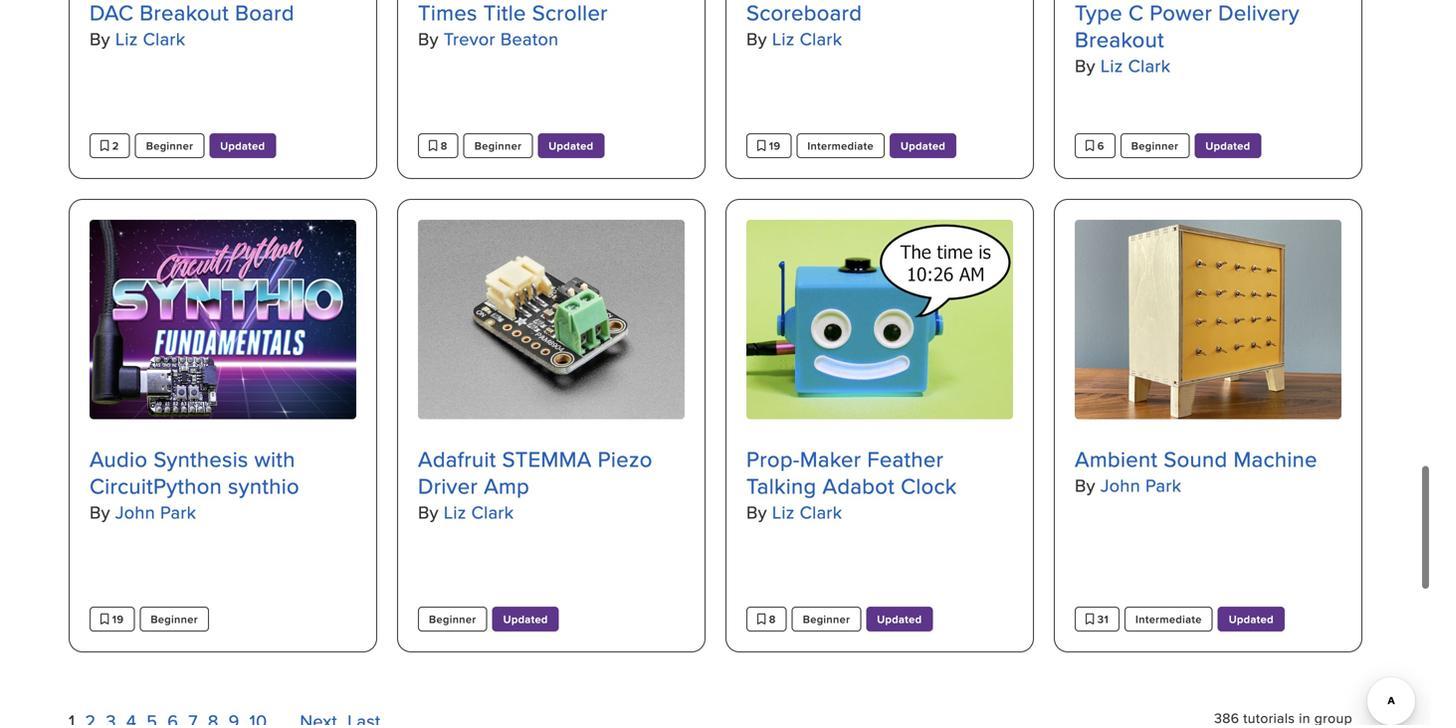 Task type: locate. For each thing, give the bounding box(es) containing it.
clark
[[143, 26, 185, 52], [800, 26, 842, 52], [1128, 53, 1171, 78], [471, 500, 514, 525], [800, 500, 842, 525]]

1 horizontal spatial john park link
[[1101, 473, 1182, 498]]

john
[[1101, 473, 1141, 498], [115, 500, 155, 525]]

sound
[[1164, 444, 1228, 475]]

liz inside adafruit stemma piezo driver amp by liz clark
[[444, 500, 466, 525]]

circuitpython
[[90, 471, 222, 502]]

by
[[90, 26, 110, 52], [418, 26, 439, 52], [747, 26, 767, 52], [1075, 53, 1096, 78], [1075, 473, 1096, 498], [90, 500, 110, 525], [418, 500, 439, 525], [747, 500, 767, 525]]

beginner for maker
[[803, 611, 850, 627]]

1 vertical spatial john park link
[[115, 500, 196, 525]]

liz clark link
[[115, 26, 185, 52], [772, 26, 842, 52], [1101, 53, 1171, 78], [444, 500, 514, 525], [772, 500, 842, 525]]

by liz clark
[[90, 26, 185, 52], [747, 26, 842, 52]]

john left sound
[[1101, 473, 1141, 498]]

0 vertical spatial john park link
[[1101, 473, 1182, 498]]

0 horizontal spatial adafruit
[[418, 444, 496, 475]]

adafruit
[[1075, 0, 1153, 1], [418, 444, 496, 475]]

1 horizontal spatial 19
[[766, 138, 781, 154]]

0 vertical spatial 19
[[766, 138, 781, 154]]

prop-maker feather talking adabot clock by liz clark
[[747, 444, 957, 525]]

john inside audio synthesis with circuitpython synthio by john park
[[115, 500, 155, 525]]

1 horizontal spatial park
[[1146, 473, 1182, 498]]

1 horizontal spatial 8
[[766, 611, 776, 627]]

1 vertical spatial john
[[115, 500, 155, 525]]

adafruit inside adafruit husb238 usb type c power delivery breakout by liz clark
[[1075, 0, 1153, 1]]

john park link for audio
[[115, 500, 196, 525]]

adafruit left stemma
[[418, 444, 496, 475]]

1 vertical spatial 8
[[766, 611, 776, 627]]

0 horizontal spatial intermediate
[[808, 138, 874, 154]]

clark inside adafruit husb238 usb type c power delivery breakout by liz clark
[[1128, 53, 1171, 78]]

stemma
[[502, 444, 592, 475]]

intermediate
[[808, 138, 874, 154], [1136, 611, 1202, 627]]

audio synthesis with circuitpython synthio by john park
[[90, 444, 300, 525]]

beginner for synthesis
[[151, 611, 198, 627]]

1 horizontal spatial adafruit
[[1075, 0, 1153, 1]]

1 horizontal spatial john
[[1101, 473, 1141, 498]]

0 vertical spatial 8
[[438, 138, 448, 154]]

breakout
[[1075, 24, 1164, 55]]

by inside the prop-maker feather talking adabot clock by liz clark
[[747, 500, 767, 525]]

0 horizontal spatial by liz clark
[[90, 26, 185, 52]]

trevor beaton link
[[444, 26, 559, 52]]

6
[[1094, 138, 1105, 154]]

by liz clark for beginner
[[90, 26, 185, 52]]

c
[[1129, 0, 1144, 28]]

0 horizontal spatial 8
[[438, 138, 448, 154]]

adafruit inside adafruit stemma piezo driver amp by liz clark
[[418, 444, 496, 475]]

1 horizontal spatial intermediate
[[1136, 611, 1202, 627]]

beaton
[[501, 26, 559, 52]]

john down audio
[[115, 500, 155, 525]]

2 by liz clark from the left
[[747, 26, 842, 52]]

beginner
[[146, 138, 193, 154], [474, 138, 522, 154], [1131, 138, 1179, 154], [151, 611, 198, 627], [429, 611, 476, 627], [803, 611, 850, 627]]

maker
[[800, 444, 861, 475]]

1 vertical spatial intermediate
[[1136, 611, 1202, 627]]

0 vertical spatial park
[[1146, 473, 1182, 498]]

usb
[[1263, 0, 1306, 1]]

1 by liz clark from the left
[[90, 26, 185, 52]]

audio synthesis with circuitpython synthio link
[[90, 444, 356, 502]]

john park link
[[1101, 473, 1182, 498], [115, 500, 196, 525]]

0 horizontal spatial 19
[[109, 611, 124, 627]]

husb238
[[1159, 0, 1257, 1]]

liz inside adafruit husb238 usb type c power delivery breakout by liz clark
[[1101, 53, 1123, 78]]

by inside adafruit stemma piezo driver amp by liz clark
[[418, 500, 439, 525]]

0 vertical spatial adafruit
[[1075, 0, 1153, 1]]

1 vertical spatial 19
[[109, 611, 124, 627]]

adafruit stemma piezo driver amp link
[[418, 444, 685, 502]]

0 horizontal spatial john
[[115, 500, 155, 525]]

adabot
[[823, 471, 895, 502]]

1 vertical spatial adafruit
[[418, 444, 496, 475]]

synthesis
[[154, 444, 248, 475]]

park inside audio synthesis with circuitpython synthio by john park
[[160, 500, 196, 525]]

adafruit for type
[[1075, 0, 1153, 1]]

liz
[[115, 26, 138, 52], [772, 26, 795, 52], [1101, 53, 1123, 78], [444, 500, 466, 525], [772, 500, 795, 525]]

19 for audio
[[109, 611, 124, 627]]

park
[[1146, 473, 1182, 498], [160, 500, 196, 525]]

1 horizontal spatial by liz clark
[[747, 26, 842, 52]]

8 for prop-
[[766, 611, 776, 627]]

adafruit up 'breakout'
[[1075, 0, 1153, 1]]

0 vertical spatial john
[[1101, 473, 1141, 498]]

updated
[[220, 138, 265, 154], [549, 138, 594, 154], [901, 138, 946, 154], [1206, 138, 1251, 154], [503, 611, 548, 627], [877, 611, 922, 627], [1229, 611, 1274, 627]]

audio
[[90, 444, 148, 475]]

0 vertical spatial intermediate
[[808, 138, 874, 154]]

0 horizontal spatial park
[[160, 500, 196, 525]]

1 vertical spatial park
[[160, 500, 196, 525]]

0 horizontal spatial john park link
[[115, 500, 196, 525]]

19
[[766, 138, 781, 154], [109, 611, 124, 627]]

delivery
[[1218, 0, 1300, 28]]

8
[[438, 138, 448, 154], [766, 611, 776, 627]]



Task type: describe. For each thing, give the bounding box(es) containing it.
wooden box with yellow front panel and four rows of five toggle switches image
[[1075, 220, 1342, 419]]

trevor
[[444, 26, 496, 52]]

john park link for ambient
[[1101, 473, 1182, 498]]

clark inside the prop-maker feather talking adabot clock by liz clark
[[800, 500, 842, 525]]

feather
[[867, 444, 944, 475]]

8 for by
[[438, 138, 448, 154]]

by inside audio synthesis with circuitpython synthio by john park
[[90, 500, 110, 525]]

a vaporwave sign reading circuitpython synthio fundamentals with qt py board image
[[90, 220, 356, 419]]

beginner for husb238
[[1131, 138, 1179, 154]]

type
[[1075, 0, 1123, 28]]

by inside adafruit husb238 usb type c power delivery breakout by liz clark
[[1075, 53, 1096, 78]]

adafruit husb238 usb type c power delivery breakout by liz clark
[[1075, 0, 1306, 78]]

machine
[[1234, 444, 1318, 475]]

prop-
[[747, 444, 800, 475]]

adafruit husb238 usb type c power delivery breakout link
[[1075, 0, 1342, 55]]

driver
[[418, 471, 478, 502]]

liz clark link for adafruit stemma piezo driver amp
[[444, 500, 514, 525]]

top angle view of the piezo driver image
[[418, 220, 685, 419]]

piezo
[[598, 444, 653, 475]]

amp
[[484, 471, 530, 502]]

ambient sound machine link
[[1075, 444, 1342, 475]]

31
[[1094, 611, 1109, 627]]

by liz clark for intermediate
[[747, 26, 842, 52]]

ambient sound machine by john park
[[1075, 444, 1318, 498]]

liz clark link for prop-maker feather talking adabot clock
[[772, 500, 842, 525]]

power
[[1150, 0, 1212, 28]]

park inside ambient sound machine by john park
[[1146, 473, 1182, 498]]

clock
[[901, 471, 957, 502]]

beginner for trevor
[[474, 138, 522, 154]]

by trevor beaton
[[418, 26, 559, 52]]

19 for by
[[766, 138, 781, 154]]

synthio
[[228, 471, 300, 502]]

beginner for liz
[[146, 138, 193, 154]]

with
[[254, 444, 295, 475]]

by inside ambient sound machine by john park
[[1075, 473, 1096, 498]]

clark inside adafruit stemma piezo driver amp by liz clark
[[471, 500, 514, 525]]

john inside ambient sound machine by john park
[[1101, 473, 1141, 498]]

liz clark link for adafruit husb238 usb type c power delivery breakout
[[1101, 53, 1171, 78]]

adafruit for driver
[[418, 444, 496, 475]]

2
[[109, 138, 119, 154]]

intermediate for liz
[[808, 138, 874, 154]]

liz inside the prop-maker feather talking adabot clock by liz clark
[[772, 500, 795, 525]]

prop-maker feather talking adabot clock link
[[747, 444, 1013, 502]]

ambient
[[1075, 444, 1158, 475]]

talking
[[747, 471, 817, 502]]

intermediate for sound
[[1136, 611, 1202, 627]]

adafruit stemma piezo driver amp by liz clark
[[418, 444, 653, 525]]



Task type: vqa. For each thing, say whether or not it's contained in the screenshot.
the bottom Park
yes



